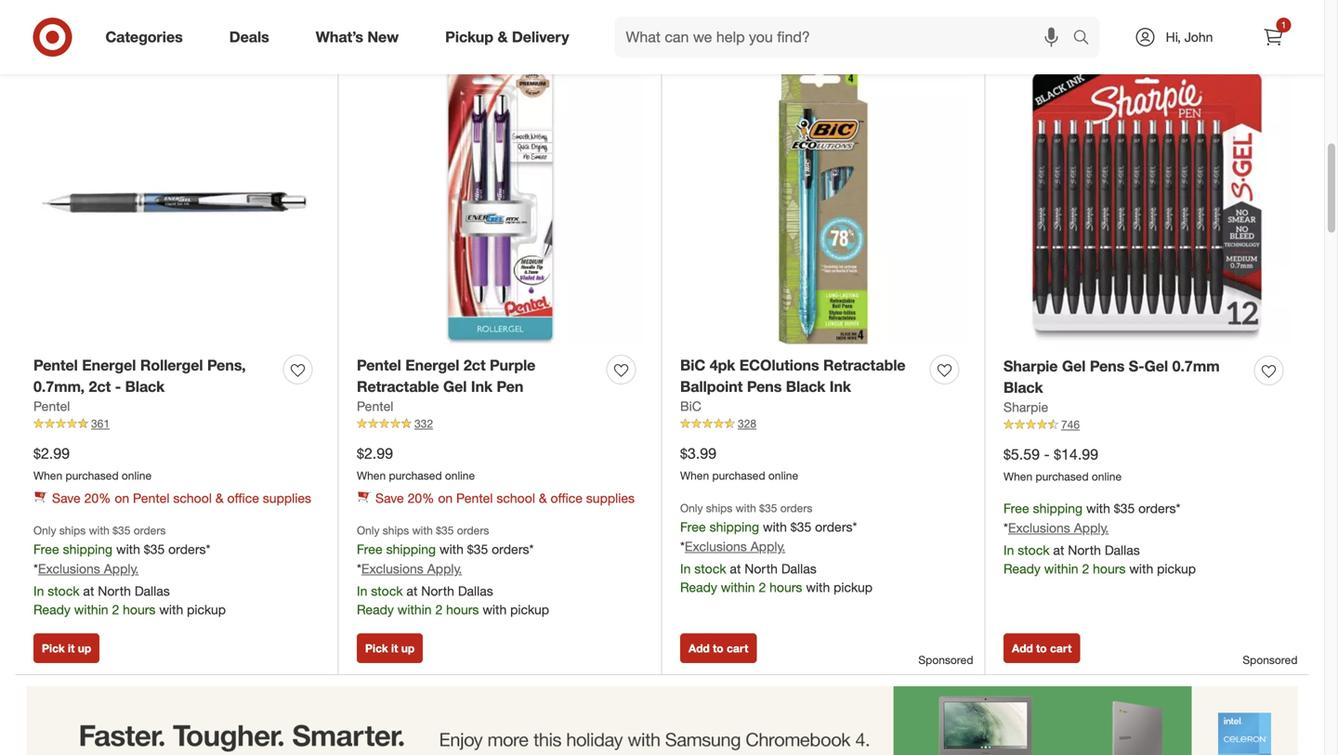 Task type: locate. For each thing, give the bounding box(es) containing it.
pick it up for retractable
[[365, 642, 415, 656]]

2ct inside the pentel energel rollergel pens, 0.7mm, 2ct - black
[[89, 378, 111, 396]]

2 it from the left
[[391, 642, 398, 656]]

energel
[[82, 357, 136, 375], [406, 357, 460, 375]]

within
[[1045, 561, 1079, 577], [721, 580, 755, 596], [74, 602, 108, 618], [398, 602, 432, 618]]

pens
[[1090, 357, 1125, 376], [747, 378, 782, 396]]

energel for gel
[[406, 357, 460, 375]]

office for pentel energel 2ct purple retractable gel ink pen
[[551, 490, 583, 507]]

& for pentel energel 2ct purple retractable gel ink pen
[[539, 490, 547, 507]]

2 supplies from the left
[[586, 490, 635, 507]]

bic inside bic 4pk ecolutions retractable ballpoint pens black ink
[[681, 357, 706, 375]]

2 save from the left
[[376, 490, 404, 507]]

pentel link down pentel energel 2ct purple retractable gel ink pen
[[357, 398, 394, 416]]

- right the 0.7mm,
[[115, 378, 121, 396]]

1 horizontal spatial only ships with $35 orders free shipping with $35 orders* * exclusions apply. in stock at  north dallas ready within 2 hours with pickup
[[357, 524, 549, 618]]

2 up from the left
[[401, 642, 415, 656]]

20% down the "361"
[[84, 490, 111, 507]]

gel left 0.7mm at the right top of page
[[1145, 357, 1169, 376]]

black down ecolutions
[[786, 378, 826, 396]]

pick
[[42, 642, 65, 656], [365, 642, 388, 656]]

free shipping with $35 orders* * exclusions apply. in stock at  north dallas ready within 2 hours with pickup down $5.59 - $14.99 when purchased online
[[1004, 501, 1197, 577]]

$35
[[1114, 501, 1135, 517], [760, 502, 778, 516], [791, 519, 812, 536], [113, 524, 131, 538], [436, 524, 454, 538], [144, 542, 165, 558], [467, 542, 488, 558]]

2 pick it up from the left
[[365, 642, 415, 656]]

1 horizontal spatial black
[[786, 378, 826, 396]]

0 horizontal spatial 20%
[[84, 490, 111, 507]]

0 horizontal spatial energel
[[82, 357, 136, 375]]

ready
[[1004, 561, 1041, 577], [681, 580, 718, 596], [33, 602, 71, 618], [357, 602, 394, 618]]

0 horizontal spatial only ships with $35 orders free shipping with $35 orders* * exclusions apply. in stock at  north dallas ready within 2 hours with pickup
[[33, 524, 226, 618]]

1 vertical spatial -
[[1044, 446, 1050, 464]]

hours
[[1093, 561, 1126, 577], [770, 580, 803, 596], [123, 602, 156, 618], [446, 602, 479, 618]]

hi,
[[1166, 29, 1181, 45]]

gel up '746'
[[1063, 357, 1086, 376]]

rollergel
[[140, 357, 203, 375]]

gel left the pen
[[443, 378, 467, 396]]

0 horizontal spatial 2ct
[[89, 378, 111, 396]]

1 horizontal spatial pick it up button
[[357, 634, 423, 664]]

when inside $5.59 - $14.99 when purchased online
[[1004, 470, 1033, 484]]

bic link
[[681, 398, 702, 416]]

1 pick it up from the left
[[42, 642, 91, 656]]

online down $14.99
[[1092, 470, 1122, 484]]

pickup & delivery link
[[430, 17, 593, 58]]

0 horizontal spatial -
[[115, 378, 121, 396]]

2 20% from the left
[[408, 490, 435, 507]]

ships for pentel energel 2ct purple retractable gel ink pen
[[383, 524, 409, 538]]

0 horizontal spatial orders
[[134, 524, 166, 538]]

2 horizontal spatial &
[[539, 490, 547, 507]]

on
[[115, 490, 129, 507], [438, 490, 453, 507]]

gel
[[1063, 357, 1086, 376], [1145, 357, 1169, 376], [443, 378, 467, 396]]

2 $2.99 from the left
[[357, 445, 393, 463]]

1 horizontal spatial pens
[[1090, 357, 1125, 376]]

0 horizontal spatial up
[[78, 642, 91, 656]]

black up sharpie link
[[1004, 379, 1044, 397]]

1 horizontal spatial pick it up
[[365, 642, 415, 656]]

exclusions
[[1009, 520, 1071, 536], [685, 539, 747, 555], [38, 561, 100, 577], [362, 561, 424, 577]]

1 horizontal spatial free shipping with $35 orders* * exclusions apply. in stock at  north dallas ready within 2 hours with pickup
[[1004, 501, 1197, 577]]

only
[[681, 502, 703, 516], [33, 524, 56, 538], [357, 524, 380, 538]]

north
[[1068, 542, 1102, 559], [745, 561, 778, 577], [98, 583, 131, 600], [421, 583, 455, 600]]

bic down ballpoint
[[681, 399, 702, 415]]

shipping
[[1033, 501, 1083, 517], [710, 519, 760, 536], [63, 542, 113, 558], [386, 542, 436, 558]]

sharpie gel pens s-gel 0.7mm black
[[1004, 357, 1220, 397]]

online
[[122, 469, 152, 483], [445, 469, 475, 483], [769, 469, 799, 483], [1092, 470, 1122, 484]]

pick it up button for retractable
[[357, 634, 423, 664]]

energel inside the pentel energel rollergel pens, 0.7mm, 2ct - black
[[82, 357, 136, 375]]

1 horizontal spatial school
[[497, 490, 535, 507]]

0 vertical spatial 2ct
[[464, 357, 486, 375]]

sharpie gel pens s-gel 0.7mm black image
[[1004, 58, 1291, 345], [1004, 58, 1291, 345]]

1 ink from the left
[[471, 378, 493, 396]]

deals
[[229, 28, 269, 46]]

pens down ecolutions
[[747, 378, 782, 396]]

0 horizontal spatial office
[[227, 490, 259, 507]]

retractable
[[824, 357, 906, 375], [357, 378, 439, 396]]

- right $5.59
[[1044, 446, 1050, 464]]

delivery
[[512, 28, 569, 46]]

2 pick it up button from the left
[[357, 634, 423, 664]]

on down 361 link
[[115, 490, 129, 507]]

2 office from the left
[[551, 490, 583, 507]]

pentel for pentel energel rollergel pens, 0.7mm, 2ct - black
[[33, 357, 78, 375]]

20% for retractable
[[408, 490, 435, 507]]

$2.99
[[33, 445, 70, 463], [357, 445, 393, 463]]

black down rollergel at the top
[[125, 378, 165, 396]]

0 horizontal spatial retractable
[[357, 378, 439, 396]]

pentel link down the 0.7mm,
[[33, 398, 70, 416]]

exclusions apply. button
[[1009, 519, 1109, 538], [685, 538, 786, 556], [38, 560, 139, 579], [362, 560, 462, 579]]

bic 4pk ecolutions retractable ballpoint pens black ink image
[[681, 58, 967, 344], [681, 58, 967, 344]]

1 vertical spatial 2ct
[[89, 378, 111, 396]]

0 horizontal spatial ships
[[59, 524, 86, 538]]

& right pickup
[[498, 28, 508, 46]]

pentel inside pentel energel 2ct purple retractable gel ink pen
[[357, 357, 401, 375]]

at
[[1054, 542, 1065, 559], [730, 561, 741, 577], [83, 583, 94, 600], [407, 583, 418, 600]]

add to cart
[[42, 6, 102, 20], [689, 6, 749, 20], [1012, 6, 1072, 20], [689, 642, 749, 656], [1012, 642, 1072, 656]]

sharpie up $5.59
[[1004, 399, 1049, 416]]

save 20% on pentel school & office supplies for black
[[52, 490, 311, 507]]

pentel energel rollergel pens, 0.7mm, 2ct - black link
[[33, 355, 276, 398]]

& down 332 link on the bottom
[[539, 490, 547, 507]]

332
[[415, 417, 433, 431]]

2 bic from the top
[[681, 399, 702, 415]]

2 only ships with $35 orders free shipping with $35 orders* * exclusions apply. in stock at  north dallas ready within 2 hours with pickup from the left
[[357, 524, 549, 618]]

4pk
[[710, 357, 736, 375]]

up for 0.7mm,
[[78, 642, 91, 656]]

what's new link
[[300, 17, 422, 58]]

2 horizontal spatial black
[[1004, 379, 1044, 397]]

0 vertical spatial -
[[115, 378, 121, 396]]

1 pick it up button from the left
[[33, 634, 100, 664]]

1 horizontal spatial on
[[438, 490, 453, 507]]

pentel for retractable pentel link
[[357, 399, 394, 415]]

2 save 20% on pentel school & office supplies from the left
[[376, 490, 635, 507]]

1
[[1282, 19, 1287, 31]]

0 horizontal spatial pens
[[747, 378, 782, 396]]

0 horizontal spatial gel
[[443, 378, 467, 396]]

categories link
[[90, 17, 206, 58]]

1 horizontal spatial supplies
[[586, 490, 635, 507]]

1 up from the left
[[78, 642, 91, 656]]

when
[[33, 469, 62, 483], [357, 469, 386, 483], [681, 469, 709, 483], [1004, 470, 1033, 484]]

1 save 20% on pentel school & office supplies from the left
[[52, 490, 311, 507]]

20% for 0.7mm,
[[84, 490, 111, 507]]

save
[[52, 490, 81, 507], [376, 490, 404, 507]]

exclusions apply. button for bic 4pk ecolutions retractable ballpoint pens black ink
[[685, 538, 786, 556]]

1 horizontal spatial 2ct
[[464, 357, 486, 375]]

0 horizontal spatial supplies
[[263, 490, 311, 507]]

energel up '332'
[[406, 357, 460, 375]]

pentel
[[33, 357, 78, 375], [357, 357, 401, 375], [33, 399, 70, 415], [357, 399, 394, 415], [133, 490, 170, 507], [457, 490, 493, 507]]

it
[[68, 642, 75, 656], [391, 642, 398, 656]]

retractable up 328 'link'
[[824, 357, 906, 375]]

purchased down $14.99
[[1036, 470, 1089, 484]]

free shipping with $35 orders* * exclusions apply. in stock at  north dallas ready within 2 hours with pickup down 'only ships with $35 orders'
[[681, 519, 873, 596]]

0 vertical spatial pens
[[1090, 357, 1125, 376]]

0 horizontal spatial school
[[173, 490, 212, 507]]

online inside $3.99 when purchased online
[[769, 469, 799, 483]]

1 vertical spatial bic
[[681, 399, 702, 415]]

1 pentel link from the left
[[33, 398, 70, 416]]

1 horizontal spatial orders
[[457, 524, 489, 538]]

1 office from the left
[[227, 490, 259, 507]]

2ct up the "361"
[[89, 378, 111, 396]]

0 horizontal spatial ink
[[471, 378, 493, 396]]

school for black
[[173, 490, 212, 507]]

apply.
[[1074, 520, 1109, 536], [751, 539, 786, 555], [104, 561, 139, 577], [427, 561, 462, 577]]

1 horizontal spatial pick
[[365, 642, 388, 656]]

0 horizontal spatial save
[[52, 490, 81, 507]]

with
[[1087, 501, 1111, 517], [736, 502, 757, 516], [763, 519, 787, 536], [89, 524, 109, 538], [412, 524, 433, 538], [116, 542, 140, 558], [440, 542, 464, 558], [1130, 561, 1154, 577], [806, 580, 830, 596], [159, 602, 183, 618], [483, 602, 507, 618]]

1 horizontal spatial -
[[1044, 446, 1050, 464]]

1 energel from the left
[[82, 357, 136, 375]]

$3.99
[[681, 445, 717, 463]]

sharpie for sharpie gel pens s-gel 0.7mm black
[[1004, 357, 1058, 376]]

deals link
[[214, 17, 293, 58]]

1 vertical spatial pens
[[747, 378, 782, 396]]

sharpie up sharpie link
[[1004, 357, 1058, 376]]

1 20% from the left
[[84, 490, 111, 507]]

1 sharpie from the top
[[1004, 357, 1058, 376]]

20% down '332'
[[408, 490, 435, 507]]

0 vertical spatial bic
[[681, 357, 706, 375]]

pentel inside the pentel energel rollergel pens, 0.7mm, 2ct - black
[[33, 357, 78, 375]]

ink up 328 'link'
[[830, 378, 852, 396]]

online up 'only ships with $35 orders'
[[769, 469, 799, 483]]

& down 361 link
[[216, 490, 224, 507]]

1 it from the left
[[68, 642, 75, 656]]

bic 4pk ecolutions retractable ballpoint pens black ink
[[681, 357, 906, 396]]

0 horizontal spatial pentel link
[[33, 398, 70, 416]]

supplies for pentel energel 2ct purple retractable gel ink pen
[[586, 490, 635, 507]]

ships
[[706, 502, 733, 516], [59, 524, 86, 538], [383, 524, 409, 538]]

0 horizontal spatial only
[[33, 524, 56, 538]]

categories
[[106, 28, 183, 46]]

ink
[[471, 378, 493, 396], [830, 378, 852, 396]]

supplies
[[263, 490, 311, 507], [586, 490, 635, 507]]

pick it up button for 0.7mm,
[[33, 634, 100, 664]]

1 horizontal spatial office
[[551, 490, 583, 507]]

pentel for pentel energel 2ct purple retractable gel ink pen
[[357, 357, 401, 375]]

1 horizontal spatial $2.99
[[357, 445, 393, 463]]

*
[[1004, 520, 1009, 536], [681, 539, 685, 555], [33, 561, 38, 577], [357, 561, 362, 577]]

2 sharpie from the top
[[1004, 399, 1049, 416]]

1 horizontal spatial it
[[391, 642, 398, 656]]

$14.99
[[1054, 446, 1099, 464]]

0 horizontal spatial pick it up button
[[33, 634, 100, 664]]

0 horizontal spatial $2.99
[[33, 445, 70, 463]]

1 save from the left
[[52, 490, 81, 507]]

1 horizontal spatial 20%
[[408, 490, 435, 507]]

black
[[125, 378, 165, 396], [786, 378, 826, 396], [1004, 379, 1044, 397]]

0 vertical spatial retractable
[[824, 357, 906, 375]]

orders*
[[1139, 501, 1181, 517], [815, 519, 858, 536], [168, 542, 211, 558], [492, 542, 534, 558]]

$2.99 when purchased online down the "361"
[[33, 445, 152, 483]]

exclusions apply. button for pentel energel 2ct purple retractable gel ink pen
[[362, 560, 462, 579]]

$3.99 when purchased online
[[681, 445, 799, 483]]

ships for pentel energel rollergel pens, 0.7mm, 2ct - black
[[59, 524, 86, 538]]

free shipping with $35 orders* * exclusions apply. in stock at  north dallas ready within 2 hours with pickup
[[1004, 501, 1197, 577], [681, 519, 873, 596]]

cart
[[80, 6, 102, 20], [727, 6, 749, 20], [1050, 6, 1072, 20], [727, 642, 749, 656], [1050, 642, 1072, 656]]

on down 332 link on the bottom
[[438, 490, 453, 507]]

0 horizontal spatial black
[[125, 378, 165, 396]]

1 school from the left
[[173, 490, 212, 507]]

1 on from the left
[[115, 490, 129, 507]]

20%
[[84, 490, 111, 507], [408, 490, 435, 507]]

ink left the pen
[[471, 378, 493, 396]]

0 horizontal spatial free shipping with $35 orders* * exclusions apply. in stock at  north dallas ready within 2 hours with pickup
[[681, 519, 873, 596]]

0 horizontal spatial pick
[[42, 642, 65, 656]]

- inside $5.59 - $14.99 when purchased online
[[1044, 446, 1050, 464]]

pens inside bic 4pk ecolutions retractable ballpoint pens black ink
[[747, 378, 782, 396]]

save 20% on pentel school & office supplies down 361 link
[[52, 490, 311, 507]]

0 horizontal spatial save 20% on pentel school & office supplies
[[52, 490, 311, 507]]

-
[[115, 378, 121, 396], [1044, 446, 1050, 464]]

2 energel from the left
[[406, 357, 460, 375]]

1 $2.99 from the left
[[33, 445, 70, 463]]

orders for pentel energel rollergel pens, 0.7mm, 2ct - black
[[134, 524, 166, 538]]

retractable up '332'
[[357, 378, 439, 396]]

in
[[1004, 542, 1015, 559], [681, 561, 691, 577], [33, 583, 44, 600], [357, 583, 368, 600]]

pickup
[[1158, 561, 1197, 577], [834, 580, 873, 596], [187, 602, 226, 618], [510, 602, 549, 618]]

2 $2.99 when purchased online from the left
[[357, 445, 475, 483]]

exclusions apply. button for pentel energel rollergel pens, 0.7mm, 2ct - black
[[38, 560, 139, 579]]

1 horizontal spatial $2.99 when purchased online
[[357, 445, 475, 483]]

sharpie
[[1004, 357, 1058, 376], [1004, 399, 1049, 416]]

2 pick from the left
[[365, 642, 388, 656]]

pentel energel rollergel pens, 0.7mm, 2ct - black image
[[33, 58, 320, 344], [33, 58, 320, 344]]

1 horizontal spatial ships
[[383, 524, 409, 538]]

energel inside pentel energel 2ct purple retractable gel ink pen
[[406, 357, 460, 375]]

energel up the 0.7mm,
[[82, 357, 136, 375]]

black for sharpie gel pens s-gel 0.7mm black
[[1004, 379, 1044, 397]]

pens left s-
[[1090, 357, 1125, 376]]

1 horizontal spatial save
[[376, 490, 404, 507]]

1 horizontal spatial save 20% on pentel school & office supplies
[[376, 490, 635, 507]]

dallas
[[1105, 542, 1140, 559], [782, 561, 817, 577], [135, 583, 170, 600], [458, 583, 493, 600]]

up
[[78, 642, 91, 656], [401, 642, 415, 656]]

1 bic from the top
[[681, 357, 706, 375]]

$2.99 when purchased online down '332'
[[357, 445, 475, 483]]

$2.99 for pentel energel rollergel pens, 0.7mm, 2ct - black
[[33, 445, 70, 463]]

save 20% on pentel school & office supplies
[[52, 490, 311, 507], [376, 490, 635, 507]]

save 20% on pentel school & office supplies down 332 link on the bottom
[[376, 490, 635, 507]]

2 pentel link from the left
[[357, 398, 394, 416]]

add to cart button
[[33, 0, 110, 28], [681, 0, 757, 28], [1004, 0, 1081, 28], [681, 634, 757, 664], [1004, 634, 1081, 664]]

retractable inside bic 4pk ecolutions retractable ballpoint pens black ink
[[824, 357, 906, 375]]

sharpie inside sharpie gel pens s-gel 0.7mm black
[[1004, 357, 1058, 376]]

2 school from the left
[[497, 490, 535, 507]]

only ships with $35 orders free shipping with $35 orders* * exclusions apply. in stock at  north dallas ready within 2 hours with pickup for -
[[33, 524, 226, 618]]

bic 4pk ecolutions retractable ballpoint pens black ink link
[[681, 355, 923, 398]]

school
[[173, 490, 212, 507], [497, 490, 535, 507]]

1 vertical spatial retractable
[[357, 378, 439, 396]]

0 horizontal spatial on
[[115, 490, 129, 507]]

1 horizontal spatial only
[[357, 524, 380, 538]]

2 ink from the left
[[830, 378, 852, 396]]

purchased
[[66, 469, 119, 483], [389, 469, 442, 483], [713, 469, 766, 483], [1036, 470, 1089, 484]]

pick for pentel energel 2ct purple retractable gel ink pen
[[365, 642, 388, 656]]

school down 332 link on the bottom
[[497, 490, 535, 507]]

1 horizontal spatial ink
[[830, 378, 852, 396]]

pentel link
[[33, 398, 70, 416], [357, 398, 394, 416]]

pentel energel 2ct purple retractable gel ink pen image
[[357, 58, 643, 344], [357, 58, 643, 344]]

exclusions apply. button for sharpie gel pens s-gel 0.7mm black
[[1009, 519, 1109, 538]]

1 horizontal spatial pentel link
[[357, 398, 394, 416]]

1 horizontal spatial energel
[[406, 357, 460, 375]]

$2.99 for pentel energel 2ct purple retractable gel ink pen
[[357, 445, 393, 463]]

0 horizontal spatial $2.99 when purchased online
[[33, 445, 152, 483]]

pick it up button
[[33, 634, 100, 664], [357, 634, 423, 664]]

2 on from the left
[[438, 490, 453, 507]]

black inside bic 4pk ecolutions retractable ballpoint pens black ink
[[786, 378, 826, 396]]

1 only ships with $35 orders free shipping with $35 orders* * exclusions apply. in stock at  north dallas ready within 2 hours with pickup from the left
[[33, 524, 226, 618]]

purchased up 'only ships with $35 orders'
[[713, 469, 766, 483]]

0 horizontal spatial &
[[216, 490, 224, 507]]

office
[[227, 490, 259, 507], [551, 490, 583, 507]]

only ships with $35 orders free shipping with $35 orders* * exclusions apply. in stock at  north dallas ready within 2 hours with pickup
[[33, 524, 226, 618], [357, 524, 549, 618]]

bic
[[681, 357, 706, 375], [681, 399, 702, 415]]

bic up ballpoint
[[681, 357, 706, 375]]

black inside the pentel energel rollergel pens, 0.7mm, 2ct - black
[[125, 378, 165, 396]]

2ct
[[464, 357, 486, 375], [89, 378, 111, 396]]

when inside $3.99 when purchased online
[[681, 469, 709, 483]]

0 vertical spatial sharpie
[[1004, 357, 1058, 376]]

1 horizontal spatial retractable
[[824, 357, 906, 375]]

1 pick from the left
[[42, 642, 65, 656]]

school down 361 link
[[173, 490, 212, 507]]

pen
[[497, 378, 524, 396]]

1 vertical spatial sharpie
[[1004, 399, 1049, 416]]

black inside sharpie gel pens s-gel 0.7mm black
[[1004, 379, 1044, 397]]

1 horizontal spatial up
[[401, 642, 415, 656]]

sponsored
[[272, 18, 327, 32], [595, 18, 650, 32], [919, 654, 974, 667], [1243, 654, 1298, 667]]

0 horizontal spatial pick it up
[[42, 642, 91, 656]]

orders
[[781, 502, 813, 516], [134, 524, 166, 538], [457, 524, 489, 538]]

1 supplies from the left
[[263, 490, 311, 507]]

361
[[91, 417, 110, 431]]

0 horizontal spatial it
[[68, 642, 75, 656]]

purchased inside $5.59 - $14.99 when purchased online
[[1036, 470, 1089, 484]]

2
[[1083, 561, 1090, 577], [759, 580, 766, 596], [112, 602, 119, 618], [436, 602, 443, 618]]

2ct left the purple
[[464, 357, 486, 375]]

stock
[[1018, 542, 1050, 559], [695, 561, 727, 577], [48, 583, 80, 600], [371, 583, 403, 600]]

1 $2.99 when purchased online from the left
[[33, 445, 152, 483]]

ink inside bic 4pk ecolutions retractable ballpoint pens black ink
[[830, 378, 852, 396]]



Task type: describe. For each thing, give the bounding box(es) containing it.
pickup & delivery
[[445, 28, 569, 46]]

only for pentel energel 2ct purple retractable gel ink pen
[[357, 524, 380, 538]]

on for 2ct
[[115, 490, 129, 507]]

online down 361 link
[[122, 469, 152, 483]]

2 horizontal spatial orders
[[781, 502, 813, 516]]

it for 0.7mm,
[[68, 642, 75, 656]]

only ships with $35 orders free shipping with $35 orders* * exclusions apply. in stock at  north dallas ready within 2 hours with pickup for ink
[[357, 524, 549, 618]]

only ships with $35 orders
[[681, 502, 813, 516]]

orders for pentel energel 2ct purple retractable gel ink pen
[[457, 524, 489, 538]]

it for retractable
[[391, 642, 398, 656]]

pick it up for 0.7mm,
[[42, 642, 91, 656]]

1 horizontal spatial gel
[[1063, 357, 1086, 376]]

2 horizontal spatial only
[[681, 502, 703, 516]]

search
[[1065, 30, 1110, 48]]

1 link
[[1254, 17, 1295, 58]]

on for gel
[[438, 490, 453, 507]]

new
[[368, 28, 399, 46]]

pentel energel 2ct purple retractable gel ink pen
[[357, 357, 536, 396]]

pentel energel rollergel pens, 0.7mm, 2ct - black
[[33, 357, 246, 396]]

$5.59
[[1004, 446, 1040, 464]]

purchased down '332'
[[389, 469, 442, 483]]

what's new
[[316, 28, 399, 46]]

2 horizontal spatial ships
[[706, 502, 733, 516]]

online down 332 link on the bottom
[[445, 469, 475, 483]]

328
[[738, 417, 757, 431]]

sharpie link
[[1004, 399, 1049, 417]]

gel inside pentel energel 2ct purple retractable gel ink pen
[[443, 378, 467, 396]]

advertisement region
[[15, 687, 1309, 756]]

332 link
[[357, 416, 643, 433]]

retractable inside pentel energel 2ct purple retractable gel ink pen
[[357, 378, 439, 396]]

- inside the pentel energel rollergel pens, 0.7mm, 2ct - black
[[115, 378, 121, 396]]

& for pentel energel rollergel pens, 0.7mm, 2ct - black
[[216, 490, 224, 507]]

save 20% on pentel school & office supplies for pen
[[376, 490, 635, 507]]

pens,
[[207, 357, 246, 375]]

2ct inside pentel energel 2ct purple retractable gel ink pen
[[464, 357, 486, 375]]

hi, john
[[1166, 29, 1214, 45]]

1 horizontal spatial &
[[498, 28, 508, 46]]

0.7mm
[[1173, 357, 1220, 376]]

ink inside pentel energel 2ct purple retractable gel ink pen
[[471, 378, 493, 396]]

pentel link for retractable
[[357, 398, 394, 416]]

office for pentel energel rollergel pens, 0.7mm, 2ct - black
[[227, 490, 259, 507]]

supplies for pentel energel rollergel pens, 0.7mm, 2ct - black
[[263, 490, 311, 507]]

purchased inside $3.99 when purchased online
[[713, 469, 766, 483]]

746 link
[[1004, 417, 1291, 433]]

sharpie gel pens s-gel 0.7mm black link
[[1004, 356, 1248, 399]]

361 link
[[33, 416, 320, 433]]

pickup
[[445, 28, 494, 46]]

free shipping with $35 orders* * exclusions apply. in stock at  north dallas ready within 2 hours with pickup for purchased
[[681, 519, 873, 596]]

up for retractable
[[401, 642, 415, 656]]

pick for pentel energel rollergel pens, 0.7mm, 2ct - black
[[42, 642, 65, 656]]

bic for bic 4pk ecolutions retractable ballpoint pens black ink
[[681, 357, 706, 375]]

school for pen
[[497, 490, 535, 507]]

$2.99 when purchased online for 0.7mm,
[[33, 445, 152, 483]]

sharpie for sharpie
[[1004, 399, 1049, 416]]

purple
[[490, 357, 536, 375]]

pentel for pentel link related to 0.7mm,
[[33, 399, 70, 415]]

2 horizontal spatial gel
[[1145, 357, 1169, 376]]

save for retractable
[[376, 490, 404, 507]]

746
[[1062, 418, 1080, 432]]

$5.59 - $14.99 when purchased online
[[1004, 446, 1122, 484]]

black for bic 4pk ecolutions retractable ballpoint pens black ink
[[786, 378, 826, 396]]

purchased down the "361"
[[66, 469, 119, 483]]

pentel link for 0.7mm,
[[33, 398, 70, 416]]

328 link
[[681, 416, 967, 433]]

only for pentel energel rollergel pens, 0.7mm, 2ct - black
[[33, 524, 56, 538]]

ecolutions
[[740, 357, 820, 375]]

john
[[1185, 29, 1214, 45]]

$2.99 when purchased online for retractable
[[357, 445, 475, 483]]

What can we help you find? suggestions appear below search field
[[615, 17, 1078, 58]]

save for 0.7mm,
[[52, 490, 81, 507]]

0.7mm,
[[33, 378, 85, 396]]

pentel energel 2ct purple retractable gel ink pen link
[[357, 355, 600, 398]]

what's
[[316, 28, 363, 46]]

energel for 2ct
[[82, 357, 136, 375]]

search button
[[1065, 17, 1110, 61]]

free shipping with $35 orders* * exclusions apply. in stock at  north dallas ready within 2 hours with pickup for $14.99
[[1004, 501, 1197, 577]]

ballpoint
[[681, 378, 743, 396]]

s-
[[1129, 357, 1145, 376]]

online inside $5.59 - $14.99 when purchased online
[[1092, 470, 1122, 484]]

pens inside sharpie gel pens s-gel 0.7mm black
[[1090, 357, 1125, 376]]

bic for bic
[[681, 399, 702, 415]]



Task type: vqa. For each thing, say whether or not it's contained in the screenshot.
school associated with Black
yes



